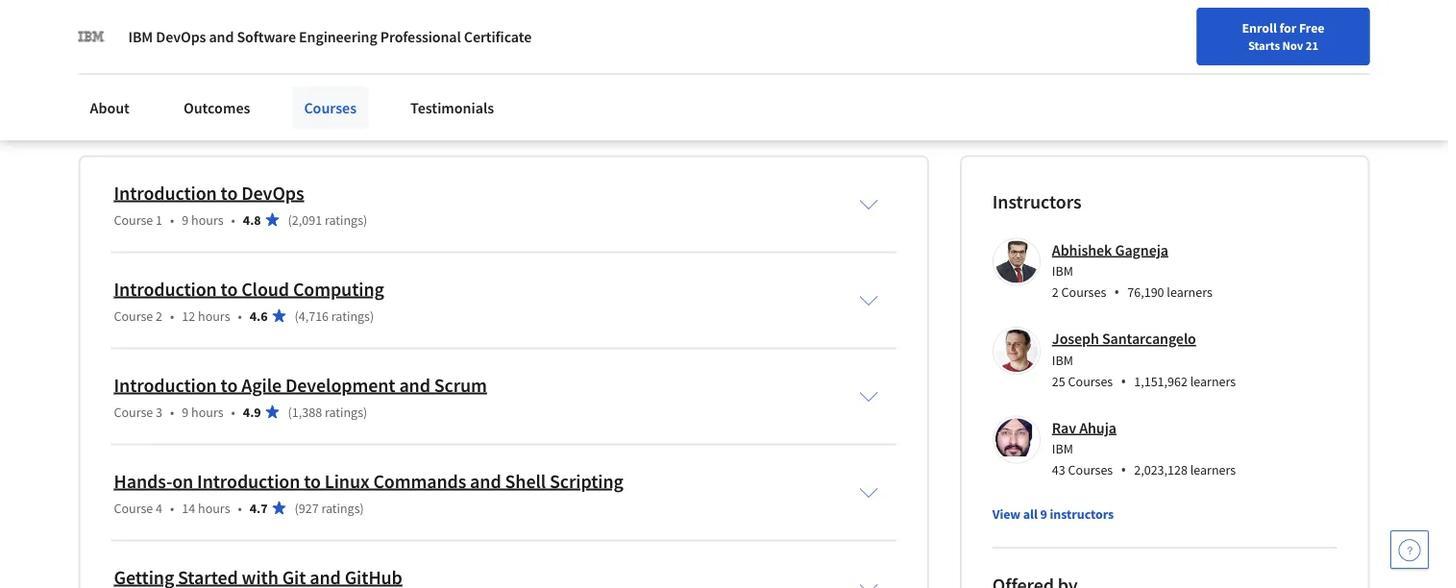 Task type: locate. For each thing, give the bounding box(es) containing it.
( 927 ratings )
[[295, 499, 364, 517]]

courses right 25
[[1068, 372, 1113, 390]]

joseph
[[1052, 329, 1099, 348]]

4.6
[[250, 307, 268, 324]]

courses
[[304, 98, 357, 117], [1062, 283, 1107, 301], [1068, 372, 1113, 390], [1068, 461, 1113, 479]]

including
[[117, 31, 177, 50]]

ratings down 'linux'
[[321, 499, 360, 517]]

) for development
[[363, 403, 367, 420]]

abhishek gagneja link
[[1052, 240, 1169, 259]]

) for to
[[360, 499, 364, 517]]

devops up 4.8
[[241, 181, 304, 205]]

• inside rav ahuja ibm 43 courses • 2,023,128 learners
[[1121, 459, 1127, 480]]

1 vertical spatial learners
[[1191, 372, 1236, 390]]

( for introduction
[[295, 499, 299, 517]]

0 horizontal spatial devops
[[156, 27, 206, 46]]

joseph santarcangelo link
[[1052, 329, 1196, 348]]

2 course from the top
[[114, 307, 153, 324]]

) down hands-on introduction to linux commands and shell scripting link
[[360, 499, 364, 517]]

scripting
[[550, 469, 624, 493]]

) down computing
[[370, 307, 374, 324]]

software
[[765, 8, 821, 27]]

learners right 76,190
[[1167, 283, 1213, 301]]

abhishek
[[1052, 240, 1112, 259]]

9 right all
[[1041, 506, 1048, 523]]

course 3 • 9 hours •
[[114, 403, 235, 420]]

course for introduction to agile development and scrum
[[114, 403, 153, 420]]

ibm for joseph santarcangelo
[[1052, 351, 1074, 369]]

read less button
[[78, 103, 141, 123]]

1 course from the top
[[114, 211, 153, 228]]

) right 2,091
[[363, 211, 367, 228]]

• left "4.7"
[[238, 499, 242, 517]]

tools up puppet,
[[219, 8, 251, 27]]

learners inside joseph santarcangelo ibm 25 courses • 1,151,962 learners
[[1191, 372, 1236, 390]]

2,023,128
[[1134, 461, 1188, 479]]

• left 1,151,962 on the bottom right
[[1121, 370, 1127, 391]]

2 vertical spatial 9
[[1041, 506, 1048, 523]]

hours for cloud
[[198, 307, 230, 324]]

0 vertical spatial tools
[[219, 8, 251, 27]]

• inside abhishek gagneja ibm 2 courses • 76,190 learners
[[1114, 282, 1120, 302]]

to
[[221, 181, 238, 205], [221, 277, 238, 301], [221, 373, 238, 397], [304, 469, 321, 493]]

course left 3
[[114, 403, 153, 420]]

4 course from the top
[[114, 499, 153, 517]]

( right '4.6'
[[295, 307, 299, 324]]

learners right 2,023,128
[[1191, 461, 1236, 479]]

ibm inside abhishek gagneja ibm 2 courses • 76,190 learners
[[1052, 262, 1074, 280]]

0 horizontal spatial tools
[[219, 8, 251, 27]]

hours
[[191, 211, 224, 228], [198, 307, 230, 324], [191, 403, 224, 420], [198, 499, 230, 517]]

ratings for devops
[[325, 211, 363, 228]]

scrum
[[434, 373, 487, 397]]

927
[[299, 499, 319, 517]]

1 vertical spatial devops
[[241, 181, 304, 205]]

learners right 1,151,962 on the bottom right
[[1191, 372, 1236, 390]]

applications
[[277, 62, 356, 81]]

introduction up 3
[[114, 373, 217, 397]]

courses down abhishek
[[1062, 283, 1107, 301]]

hands-on introduction to linux commands and shell scripting link
[[114, 469, 624, 493]]

1 vertical spatial 2
[[156, 307, 163, 324]]

ibm
[[128, 27, 153, 46], [1052, 262, 1074, 280], [1052, 351, 1074, 369], [1052, 440, 1074, 457]]

1 vertical spatial 9
[[182, 403, 189, 420]]

ibm inside joseph santarcangelo ibm 25 courses • 1,151,962 learners
[[1052, 351, 1074, 369]]

courses for joseph
[[1068, 372, 1113, 390]]

12
[[182, 307, 195, 324]]

• left 2,023,128
[[1121, 459, 1127, 480]]

linux
[[325, 469, 370, 493]]

4
[[156, 499, 163, 517]]

) down development
[[363, 403, 367, 420]]

2 inside abhishek gagneja ibm 2 courses • 76,190 learners
[[1052, 283, 1059, 301]]

introduction up 1
[[114, 181, 217, 205]]

4,716
[[299, 307, 329, 324]]

2 down abhishek
[[1052, 283, 1059, 301]]

coursera image
[[23, 16, 145, 46]]

about
[[90, 98, 130, 117]]

ibm devops and software engineering professional certificate
[[128, 27, 532, 46]]

0 vertical spatial learners
[[1167, 283, 1213, 301]]

learners for ahuja
[[1191, 461, 1236, 479]]

using
[[514, 62, 549, 81]]

ibm inside rav ahuja ibm 43 courses • 2,023,128 learners
[[1052, 440, 1074, 457]]

introduction for introduction to agile development and scrum
[[114, 373, 217, 397]]

courses inside abhishek gagneja ibm 2 courses • 76,190 learners
[[1062, 283, 1107, 301]]

courses down 'applications'
[[304, 98, 357, 117]]

1 horizontal spatial for
[[1280, 19, 1297, 37]]

( down introduction to agile development and scrum link
[[288, 403, 292, 420]]

1 horizontal spatial tools
[[552, 62, 584, 81]]

joseph santarcangelo image
[[996, 330, 1038, 372]]

( right 4.8
[[288, 211, 292, 228]]

( for devops
[[288, 211, 292, 228]]

ibm image
[[78, 23, 105, 50]]

to for devops
[[221, 181, 238, 205]]

hours right 12
[[198, 307, 230, 324]]

2 vertical spatial learners
[[1191, 461, 1236, 479]]

prometheus.
[[684, 62, 766, 81]]

76,190
[[1128, 283, 1165, 301]]

4.7
[[250, 499, 268, 517]]

• left 4.9
[[231, 403, 235, 420]]

devops
[[156, 27, 206, 46], [241, 181, 304, 205]]

•
[[170, 211, 174, 228], [231, 211, 235, 228], [1114, 282, 1120, 302], [170, 307, 174, 324], [238, 307, 242, 324], [1121, 370, 1127, 391], [170, 403, 174, 420], [231, 403, 235, 420], [1121, 459, 1127, 480], [170, 499, 174, 517], [238, 499, 242, 517]]

2
[[1052, 283, 1059, 301], [156, 307, 163, 324]]

rav ahuja ibm 43 courses • 2,023,128 learners
[[1052, 418, 1236, 480]]

course left 1
[[114, 211, 153, 228]]

introduction to agile development and scrum link
[[114, 373, 487, 397]]

learners for gagneja
[[1167, 283, 1213, 301]]

hours for introduction
[[198, 499, 230, 517]]

course for introduction to devops
[[114, 211, 153, 228]]

1,388
[[292, 403, 322, 420]]

introduction to cloud computing link
[[114, 277, 384, 301]]

learners inside abhishek gagneja ibm 2 courses • 76,190 learners
[[1167, 283, 1213, 301]]

( for agile
[[288, 403, 292, 420]]

hours left 4.9
[[191, 403, 224, 420]]

None search field
[[274, 12, 649, 50]]

for
[[254, 8, 272, 27], [1280, 19, 1297, 37]]

course left 4
[[114, 499, 153, 517]]

hours right '14'
[[198, 499, 230, 517]]

view
[[993, 506, 1021, 523]]

introduction to agile development and scrum
[[114, 373, 487, 397]]

• left 76,190
[[1114, 282, 1120, 302]]

courses inside joseph santarcangelo ibm 25 courses • 1,151,962 learners
[[1068, 372, 1113, 390]]

3
[[156, 403, 163, 420]]

for up "nov"
[[1280, 19, 1297, 37]]

and left cloud
[[360, 62, 384, 81]]

ibm for abhishek gagneja
[[1052, 262, 1074, 280]]

0 horizontal spatial for
[[254, 8, 272, 27]]

integration
[[433, 8, 503, 27]]

courses link
[[293, 87, 368, 129]]

tools
[[219, 8, 251, 27], [552, 62, 584, 81]]

professional
[[380, 27, 461, 46]]

continuous up tekton
[[357, 8, 429, 27]]

courses for rav
[[1068, 461, 1113, 479]]

nov
[[1283, 37, 1304, 53]]

9 for agile
[[182, 403, 189, 420]]

hours down introduction to devops link
[[191, 211, 224, 228]]

)
[[363, 211, 367, 228], [370, 307, 374, 324], [363, 403, 367, 420], [360, 499, 364, 517]]

course left 12
[[114, 307, 153, 324]]

learners inside rav ahuja ibm 43 courses • 2,023,128 learners
[[1191, 461, 1236, 479]]

and right (ci)
[[531, 8, 556, 27]]

ratings down development
[[325, 403, 363, 420]]

ibm down abhishek
[[1052, 262, 1074, 280]]

learners for santarcangelo
[[1191, 372, 1236, 390]]

cloud
[[241, 277, 289, 301]]

development
[[285, 373, 396, 397]]

enroll for free starts nov 21
[[1242, 19, 1325, 53]]

github
[[269, 31, 314, 50]]

devops up monitor
[[156, 27, 206, 46]]

9 right 3
[[182, 403, 189, 420]]

commands
[[373, 469, 466, 493]]

1 horizontal spatial continuous
[[562, 8, 635, 27]]

1,151,962
[[1134, 372, 1188, 390]]

0 vertical spatial 9
[[182, 211, 189, 228]]

9 right 1
[[182, 211, 189, 228]]

menu item
[[1045, 19, 1169, 82]]

tekton
[[375, 31, 419, 50]]

secure
[[117, 62, 161, 81]]

ratings down computing
[[331, 307, 370, 324]]

introduction up course 2 • 12 hours •
[[114, 277, 217, 301]]

courses inside rav ahuja ibm 43 courses • 2,023,128 learners
[[1068, 461, 1113, 479]]

9
[[182, 211, 189, 228], [182, 403, 189, 420], [1041, 506, 1048, 523]]

for up puppet,
[[254, 8, 272, 27]]

view all 9 instructors
[[993, 506, 1114, 523]]

to up the 'course 1 • 9 hours •'
[[221, 181, 238, 205]]

ibm down rav
[[1052, 440, 1074, 457]]

for inside employ various tools for automation, continuous integration (ci) and  continuous deployment (cd) of software including chef, puppet, github  actions, tekton and travis.
[[254, 8, 272, 27]]

0 horizontal spatial continuous
[[357, 8, 429, 27]]

ibm up 25
[[1052, 351, 1074, 369]]

agile
[[241, 373, 282, 397]]

• right 4
[[170, 499, 174, 517]]

automation,
[[275, 8, 354, 27]]

courses right '43'
[[1068, 461, 1113, 479]]

learners
[[1167, 283, 1213, 301], [1191, 372, 1236, 390], [1191, 461, 1236, 479]]

to for agile
[[221, 373, 238, 397]]

to left agile
[[221, 373, 238, 397]]

1 horizontal spatial 2
[[1052, 283, 1059, 301]]

ratings right 2,091
[[325, 211, 363, 228]]

course
[[114, 211, 153, 228], [114, 307, 153, 324], [114, 403, 153, 420], [114, 499, 153, 517]]

2 left 12
[[156, 307, 163, 324]]

shell
[[505, 469, 546, 493]]

0 vertical spatial 2
[[1052, 283, 1059, 301]]

chef,
[[180, 31, 212, 50]]

to left cloud
[[221, 277, 238, 301]]

1 continuous from the left
[[357, 8, 429, 27]]

0 horizontal spatial 2
[[156, 307, 163, 324]]

rav ahuja image
[[996, 419, 1038, 461]]

( right "4.7"
[[295, 499, 299, 517]]

3 course from the top
[[114, 403, 153, 420]]

course for introduction to cloud computing
[[114, 307, 153, 324]]

tools left the like
[[552, 62, 584, 81]]

courses for abhishek
[[1062, 283, 1107, 301]]

continuous up the like
[[562, 8, 635, 27]]

continuous
[[357, 8, 429, 27], [562, 8, 635, 27]]



Task type: vqa. For each thing, say whether or not it's contained in the screenshot.
'Earn'
no



Task type: describe. For each thing, give the bounding box(es) containing it.
4.9
[[243, 403, 261, 420]]

your
[[245, 62, 274, 81]]

course 1 • 9 hours •
[[114, 211, 235, 228]]

tools inside employ various tools for automation, continuous integration (ci) and  continuous deployment (cd) of software including chef, puppet, github  actions, tekton and travis.
[[219, 8, 251, 27]]

joseph santarcangelo ibm 25 courses • 1,151,962 learners
[[1052, 329, 1236, 391]]

and left shell
[[470, 469, 501, 493]]

2,091
[[292, 211, 322, 228]]

and up monitor
[[209, 27, 234, 46]]

1
[[156, 211, 163, 228]]

free
[[1299, 19, 1325, 37]]

( 1,388 ratings )
[[288, 403, 367, 420]]

instructors
[[1050, 506, 1114, 523]]

on
[[172, 469, 193, 493]]

actions,
[[321, 31, 372, 50]]

testimonials
[[410, 98, 494, 117]]

0 vertical spatial devops
[[156, 27, 206, 46]]

starts
[[1248, 37, 1280, 53]]

rav ahuja link
[[1052, 418, 1117, 437]]

• left 12
[[170, 307, 174, 324]]

instructors
[[993, 189, 1082, 213]]

deployment
[[638, 8, 716, 27]]

cloud
[[387, 62, 423, 81]]

• inside joseph santarcangelo ibm 25 courses • 1,151,962 learners
[[1121, 370, 1127, 391]]

43
[[1052, 461, 1066, 479]]

less
[[115, 104, 141, 122]]

course 4 • 14 hours •
[[114, 499, 242, 517]]

employ
[[117, 8, 166, 27]]

view all 9 instructors button
[[993, 505, 1114, 524]]

(cd)
[[719, 8, 746, 27]]

for inside the enroll for free starts nov 21
[[1280, 19, 1297, 37]]

) for computing
[[370, 307, 374, 324]]

and up 'secure and monitor your applications and cloud deployments using tools like sysdig and prometheus.'
[[422, 31, 447, 50]]

( 2,091 ratings )
[[288, 211, 367, 228]]

puppet,
[[215, 31, 266, 50]]

hours for devops
[[191, 211, 224, 228]]

hands-on introduction to linux commands and shell scripting
[[114, 469, 624, 493]]

read less
[[78, 104, 141, 122]]

sysdig
[[613, 62, 653, 81]]

ratings for cloud
[[331, 307, 370, 324]]

deployments
[[427, 62, 511, 81]]

outcomes
[[183, 98, 250, 117]]

hours for agile
[[191, 403, 224, 420]]

software
[[237, 27, 296, 46]]

introduction to cloud computing
[[114, 277, 384, 301]]

and right sysdig
[[656, 62, 681, 81]]

various
[[169, 8, 216, 27]]

read
[[78, 104, 112, 122]]

santarcangelo
[[1102, 329, 1196, 348]]

1 vertical spatial tools
[[552, 62, 584, 81]]

introduction up "4.7"
[[197, 469, 300, 493]]

course for hands-on introduction to linux commands and shell scripting
[[114, 499, 153, 517]]

to up 927
[[304, 469, 321, 493]]

1 horizontal spatial devops
[[241, 181, 304, 205]]

9 for devops
[[182, 211, 189, 228]]

engineering
[[299, 27, 377, 46]]

(ci)
[[506, 8, 528, 27]]

ahuja
[[1080, 418, 1117, 437]]

introduction for introduction to cloud computing
[[114, 277, 217, 301]]

show notifications image
[[1189, 24, 1212, 47]]

• left '4.6'
[[238, 307, 242, 324]]

abhishek gagneja image
[[996, 241, 1038, 283]]

introduction to devops
[[114, 181, 304, 205]]

ratings for agile
[[325, 403, 363, 420]]

25
[[1052, 372, 1066, 390]]

4.8
[[243, 211, 261, 228]]

employ various tools for automation, continuous integration (ci) and  continuous deployment (cd) of software including chef, puppet, github  actions, tekton and travis.
[[117, 8, 824, 50]]

computing
[[293, 277, 384, 301]]

to for cloud
[[221, 277, 238, 301]]

testimonials link
[[399, 87, 506, 129]]

ratings for introduction
[[321, 499, 360, 517]]

ibm up secure
[[128, 27, 153, 46]]

help center image
[[1399, 538, 1422, 561]]

( 4,716 ratings )
[[295, 307, 374, 324]]

enroll
[[1242, 19, 1277, 37]]

introduction to devops link
[[114, 181, 304, 205]]

hands-
[[114, 469, 172, 493]]

of
[[750, 8, 762, 27]]

gagneja
[[1115, 240, 1169, 259]]

introduction for introduction to devops
[[114, 181, 217, 205]]

all
[[1023, 506, 1038, 523]]

monitor
[[192, 62, 242, 81]]

ibm for rav ahuja
[[1052, 440, 1074, 457]]

rav
[[1052, 418, 1077, 437]]

secure and monitor your applications and cloud deployments using tools like sysdig and prometheus.
[[117, 62, 766, 81]]

14
[[182, 499, 195, 517]]

about link
[[78, 87, 141, 129]]

and down chef,
[[164, 62, 189, 81]]

2 continuous from the left
[[562, 8, 635, 27]]

travis.
[[450, 31, 491, 50]]

certificate
[[464, 27, 532, 46]]

outcomes link
[[172, 87, 262, 129]]

• right 1
[[170, 211, 174, 228]]

• right 3
[[170, 403, 174, 420]]

abhishek gagneja ibm 2 courses • 76,190 learners
[[1052, 240, 1213, 302]]

and left scrum
[[399, 373, 430, 397]]

9 inside button
[[1041, 506, 1048, 523]]

• left 4.8
[[231, 211, 235, 228]]

21
[[1306, 37, 1319, 53]]

( for cloud
[[295, 307, 299, 324]]



